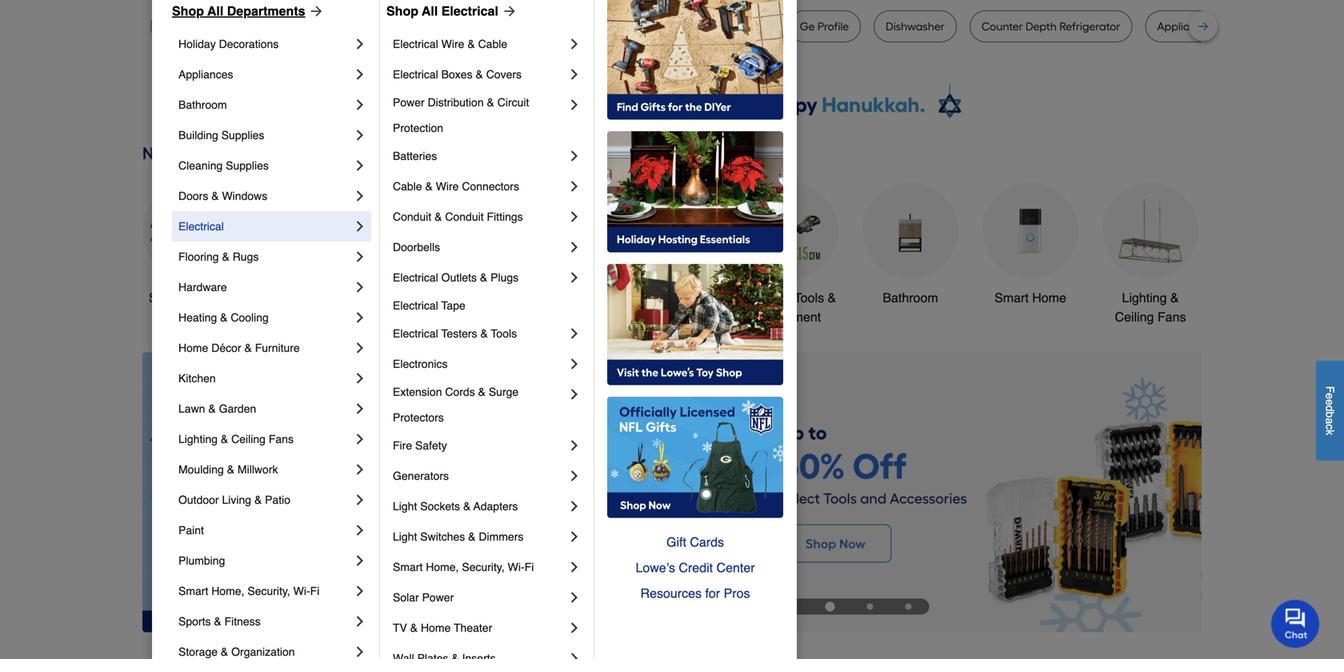 Task type: locate. For each thing, give the bounding box(es) containing it.
0 vertical spatial lighting & ceiling fans
[[1116, 291, 1187, 325]]

0 horizontal spatial fi
[[310, 585, 320, 598]]

fi up solar power link
[[525, 561, 534, 574]]

electrical boxes & covers link
[[393, 59, 567, 90]]

outdoor
[[745, 291, 791, 305], [179, 494, 219, 507]]

& inside outdoor tools & equipment
[[828, 291, 837, 305]]

outdoor inside outdoor tools & equipment
[[745, 291, 791, 305]]

tape
[[442, 299, 466, 312]]

wire up "conduit & conduit fittings" at the top left of the page
[[436, 180, 459, 193]]

electrical left tape
[[393, 299, 439, 312]]

1 horizontal spatial shop
[[387, 4, 419, 18]]

find gifts for the diyer. image
[[608, 0, 784, 120]]

tools down electrical outlets & plugs
[[416, 291, 446, 305]]

1 horizontal spatial tools
[[491, 327, 517, 340]]

fi for chevron right image corresponding to smart home, security, wi-fi
[[310, 585, 320, 598]]

0 horizontal spatial ge
[[376, 20, 391, 33]]

kitchen inside "kitchen" link
[[179, 372, 216, 385]]

all up ge profile refrigerator
[[422, 4, 438, 18]]

1 vertical spatial cable
[[393, 180, 422, 193]]

outdoor tools & equipment link
[[743, 183, 839, 327]]

scroll to item #3 element
[[810, 602, 851, 612]]

0 vertical spatial kitchen
[[625, 291, 668, 305]]

1 shop from the left
[[172, 4, 204, 18]]

power inside solar power link
[[422, 592, 454, 604]]

chevron right image for holiday decorations
[[352, 36, 368, 52]]

scroll to item #5 image
[[890, 604, 928, 610]]

& inside electrical outlets & plugs link
[[480, 271, 488, 284]]

1 horizontal spatial all
[[207, 4, 224, 18]]

0 vertical spatial supplies
[[222, 129, 264, 142]]

chevron right image for cleaning supplies
[[352, 158, 368, 174]]

kitchen left faucets
[[625, 291, 668, 305]]

shop
[[172, 4, 204, 18], [387, 4, 419, 18]]

0 horizontal spatial smart home, security, wi-fi link
[[179, 576, 352, 607]]

1 vertical spatial light
[[393, 531, 417, 544]]

& inside conduit & conduit fittings link
[[435, 211, 442, 223]]

chevron right image for appliances
[[352, 66, 368, 82]]

0 vertical spatial wire
[[442, 38, 465, 50]]

home décor & furniture link
[[179, 333, 352, 363]]

1 horizontal spatial outdoor
[[745, 291, 791, 305]]

lg refrigerator
[[687, 20, 763, 33]]

chevron right image for batteries
[[567, 148, 583, 164]]

1 horizontal spatial fans
[[1158, 310, 1187, 325]]

1 horizontal spatial security,
[[462, 561, 505, 574]]

doorbells link
[[393, 232, 567, 263]]

shop inside shop all electrical link
[[387, 4, 419, 18]]

shop up 'holiday'
[[172, 4, 204, 18]]

flooring & rugs
[[179, 251, 259, 263]]

electrical testers & tools
[[393, 327, 517, 340]]

cable down batteries
[[393, 180, 422, 193]]

e up 'b'
[[1324, 399, 1337, 406]]

wi- down dimmers
[[508, 561, 525, 574]]

electrical boxes & covers
[[393, 68, 522, 81]]

refrigerator right door in the top left of the page
[[589, 20, 650, 33]]

lowe's credit center
[[636, 561, 755, 576]]

chevron right image for solar power
[[567, 590, 583, 606]]

shop
[[149, 291, 179, 305]]

0 horizontal spatial smart home, security, wi-fi
[[179, 585, 320, 598]]

chevron right image for fire safety
[[567, 438, 583, 454]]

1 vertical spatial outdoor
[[179, 494, 219, 507]]

1 horizontal spatial profile
[[818, 20, 849, 33]]

1 vertical spatial smart
[[393, 561, 423, 574]]

chevron right image for outdoor living & patio
[[352, 492, 368, 508]]

1 e from the top
[[1324, 393, 1337, 399]]

electrical for electrical testers & tools
[[393, 327, 439, 340]]

all inside shop all electrical link
[[422, 4, 438, 18]]

lowe's wishes you and your family a happy hanukkah. image
[[142, 84, 1202, 124]]

hardware link
[[179, 272, 352, 303]]

light for light sockets & adapters
[[393, 500, 417, 513]]

0 vertical spatial outdoor
[[745, 291, 791, 305]]

1 horizontal spatial lighting & ceiling fans
[[1116, 291, 1187, 325]]

c
[[1324, 424, 1337, 430]]

1 vertical spatial bathroom
[[883, 291, 939, 305]]

refrigerator up electrical wire & cable
[[428, 20, 488, 33]]

profile for ge profile refrigerator
[[393, 20, 425, 33]]

2 horizontal spatial home
[[1033, 291, 1067, 305]]

electrical for electrical outlets & plugs
[[393, 271, 439, 284]]

sockets
[[420, 500, 460, 513]]

& inside electrical boxes & covers link
[[476, 68, 483, 81]]

chevron right image for extension cords & surge protectors
[[567, 387, 583, 403]]

2 horizontal spatial tools
[[795, 291, 825, 305]]

supplies inside building supplies link
[[222, 129, 264, 142]]

cleaning supplies link
[[179, 150, 352, 181]]

1 horizontal spatial smart home, security, wi-fi link
[[393, 552, 567, 583]]

electrical for electrical boxes & covers
[[393, 68, 439, 81]]

light down the generators
[[393, 500, 417, 513]]

holiday
[[179, 38, 216, 50]]

storage
[[179, 646, 218, 659]]

electrical inside "link"
[[393, 38, 439, 50]]

ge profile
[[800, 20, 849, 33]]

electrical left the boxes
[[393, 68, 439, 81]]

home, up the sports & fitness at bottom
[[212, 585, 245, 598]]

1 vertical spatial lighting
[[179, 433, 218, 446]]

0 vertical spatial security,
[[462, 561, 505, 574]]

1 horizontal spatial kitchen
[[625, 291, 668, 305]]

ge for ge profile
[[800, 20, 815, 33]]

appliances link
[[179, 59, 352, 90]]

0 horizontal spatial wi-
[[294, 585, 310, 598]]

doors
[[179, 190, 208, 203]]

supplies inside cleaning supplies link
[[226, 159, 269, 172]]

0 vertical spatial fi
[[525, 561, 534, 574]]

appliance
[[1158, 20, 1210, 33]]

1 horizontal spatial bathroom link
[[863, 183, 959, 308]]

0 vertical spatial wi-
[[508, 561, 525, 574]]

0 horizontal spatial lighting & ceiling fans
[[179, 433, 294, 446]]

2 light from the top
[[393, 531, 417, 544]]

fi up sports & fitness link
[[310, 585, 320, 598]]

fire safety
[[393, 439, 447, 452]]

1 ge from the left
[[376, 20, 391, 33]]

shop inside shop all departments link
[[172, 4, 204, 18]]

0 horizontal spatial fans
[[269, 433, 294, 446]]

smart home, security, wi-fi down light switches & dimmers
[[393, 561, 534, 574]]

power up the protection
[[393, 96, 425, 109]]

lawn & garden
[[179, 403, 256, 415]]

chevron right image for cable & wire connectors
[[567, 179, 583, 195]]

wi- for chevron right image corresponding to smart home, security, wi-fi
[[294, 585, 310, 598]]

2 horizontal spatial smart
[[995, 291, 1029, 305]]

electronics
[[393, 358, 448, 371]]

power up tv & home theater on the bottom left
[[422, 592, 454, 604]]

all inside shop all deals "link"
[[182, 291, 196, 305]]

shop all electrical
[[387, 4, 499, 18]]

0 horizontal spatial kitchen
[[179, 372, 216, 385]]

kitchen up lawn
[[179, 372, 216, 385]]

a
[[1324, 418, 1337, 424]]

light left switches
[[393, 531, 417, 544]]

electrical for electrical tape
[[393, 299, 439, 312]]

electronics link
[[393, 349, 567, 379]]

light
[[393, 500, 417, 513], [393, 531, 417, 544]]

1 vertical spatial power
[[422, 592, 454, 604]]

1 horizontal spatial ge
[[800, 20, 815, 33]]

chevron right image for lighting & ceiling fans
[[352, 431, 368, 447]]

1 horizontal spatial lighting
[[1123, 291, 1168, 305]]

1 horizontal spatial conduit
[[445, 211, 484, 223]]

lighting & ceiling fans link
[[1103, 183, 1199, 327], [179, 424, 352, 455]]

generators
[[393, 470, 449, 483]]

fi
[[525, 561, 534, 574], [310, 585, 320, 598]]

surge
[[489, 386, 519, 399]]

light switches & dimmers link
[[393, 522, 567, 552]]

chevron right image for doorbells
[[567, 239, 583, 255]]

shop all deals
[[149, 291, 232, 305]]

1 horizontal spatial bathroom
[[883, 291, 939, 305]]

cable
[[478, 38, 508, 50], [393, 180, 422, 193]]

chevron right image for light switches & dimmers
[[567, 529, 583, 545]]

doors & windows link
[[179, 181, 352, 211]]

conduit down cable & wire connectors
[[445, 211, 484, 223]]

tools
[[416, 291, 446, 305], [795, 291, 825, 305], [491, 327, 517, 340]]

e up d in the bottom right of the page
[[1324, 393, 1337, 399]]

1 conduit from the left
[[393, 211, 432, 223]]

0 vertical spatial home,
[[426, 561, 459, 574]]

1 horizontal spatial lighting & ceiling fans link
[[1103, 183, 1199, 327]]

0 vertical spatial smart
[[995, 291, 1029, 305]]

& inside moulding & millwork link
[[227, 463, 235, 476]]

& inside the electrical wire & cable "link"
[[468, 38, 475, 50]]

& inside power distribution & circuit protection
[[487, 96, 495, 109]]

chat invite button image
[[1272, 600, 1321, 648]]

1 vertical spatial smart home, security, wi-fi
[[179, 585, 320, 598]]

0 horizontal spatial home
[[179, 342, 208, 355]]

smart home, security, wi-fi up fitness
[[179, 585, 320, 598]]

home décor & furniture
[[179, 342, 300, 355]]

0 horizontal spatial tools
[[416, 291, 446, 305]]

lawn & garden link
[[179, 394, 352, 424]]

french
[[525, 20, 560, 33]]

package
[[1212, 20, 1257, 33]]

all up the holiday decorations
[[207, 4, 224, 18]]

arrow right image inside shop all electrical link
[[499, 3, 518, 19]]

tools down electrical tape link
[[491, 327, 517, 340]]

2 ge from the left
[[800, 20, 815, 33]]

1 horizontal spatial home
[[421, 622, 451, 635]]

kitchen for kitchen
[[179, 372, 216, 385]]

heating & cooling link
[[179, 303, 352, 333]]

conduit up doorbells
[[393, 211, 432, 223]]

& inside outdoor living & patio link
[[255, 494, 262, 507]]

chevron right image for electronics
[[567, 356, 583, 372]]

& inside light sockets & adapters link
[[463, 500, 471, 513]]

0 vertical spatial lighting
[[1123, 291, 1168, 305]]

1 horizontal spatial smart home, security, wi-fi
[[393, 561, 534, 574]]

2 shop from the left
[[387, 4, 419, 18]]

0 vertical spatial ceiling
[[1116, 310, 1155, 325]]

electrical down ge profile refrigerator
[[393, 38, 439, 50]]

living
[[222, 494, 251, 507]]

4 refrigerator from the left
[[1060, 20, 1121, 33]]

wire inside "link"
[[442, 38, 465, 50]]

conduit
[[393, 211, 432, 223], [445, 211, 484, 223]]

1 horizontal spatial fi
[[525, 561, 534, 574]]

0 horizontal spatial cable
[[393, 180, 422, 193]]

chevron right image for electrical testers & tools
[[567, 326, 583, 342]]

0 vertical spatial bathroom link
[[179, 90, 352, 120]]

1 horizontal spatial smart
[[393, 561, 423, 574]]

covers
[[486, 68, 522, 81]]

smart home, security, wi-fi link down light switches & dimmers
[[393, 552, 567, 583]]

home,
[[426, 561, 459, 574], [212, 585, 245, 598]]

appliance package
[[1158, 20, 1257, 33]]

1 horizontal spatial wi-
[[508, 561, 525, 574]]

chevron right image for electrical
[[352, 219, 368, 235]]

2 horizontal spatial all
[[422, 4, 438, 18]]

1 vertical spatial supplies
[[226, 159, 269, 172]]

kitchen inside 'kitchen faucets' link
[[625, 291, 668, 305]]

cable up covers
[[478, 38, 508, 50]]

2 profile from the left
[[818, 20, 849, 33]]

refrigerator right lg
[[703, 20, 763, 33]]

0 horizontal spatial shop
[[172, 4, 204, 18]]

all for deals
[[182, 291, 196, 305]]

smart home, security, wi-fi link for chevron right image corresponding to smart home, security, wi-fi
[[179, 576, 352, 607]]

chevron right image for kitchen
[[352, 371, 368, 387]]

1 vertical spatial wire
[[436, 180, 459, 193]]

0 vertical spatial light
[[393, 500, 417, 513]]

0 horizontal spatial ceiling
[[231, 433, 266, 446]]

up to 50 percent off select tools and accessories. image
[[534, 353, 1310, 633]]

&
[[468, 38, 475, 50], [476, 68, 483, 81], [487, 96, 495, 109], [425, 180, 433, 193], [212, 190, 219, 203], [435, 211, 442, 223], [222, 251, 230, 263], [480, 271, 488, 284], [828, 291, 837, 305], [1171, 291, 1180, 305], [220, 311, 228, 324], [481, 327, 488, 340], [245, 342, 252, 355], [478, 386, 486, 399], [208, 403, 216, 415], [221, 433, 228, 446], [227, 463, 235, 476], [255, 494, 262, 507], [463, 500, 471, 513], [468, 531, 476, 544], [214, 616, 221, 628], [410, 622, 418, 635], [221, 646, 228, 659]]

1 refrigerator from the left
[[428, 20, 488, 33]]

& inside the "home décor & furniture" link
[[245, 342, 252, 355]]

electrical tape link
[[393, 293, 583, 319]]

1 horizontal spatial arrow right image
[[499, 3, 518, 19]]

tools link
[[383, 183, 479, 308]]

arrow right image inside shop all departments link
[[305, 3, 325, 19]]

chevron right image for paint
[[352, 523, 368, 539]]

doorbells
[[393, 241, 440, 254]]

electrical down doorbells
[[393, 271, 439, 284]]

0 vertical spatial cable
[[478, 38, 508, 50]]

chevron right image for plumbing
[[352, 553, 368, 569]]

1 profile from the left
[[393, 20, 425, 33]]

chevron right image for smart home, security, wi-fi
[[567, 560, 583, 576]]

wi- down plumbing link
[[294, 585, 310, 598]]

1 horizontal spatial cable
[[478, 38, 508, 50]]

all inside shop all departments link
[[207, 4, 224, 18]]

0 horizontal spatial profile
[[393, 20, 425, 33]]

supplies
[[222, 129, 264, 142], [226, 159, 269, 172]]

0 horizontal spatial arrow right image
[[305, 3, 325, 19]]

0 horizontal spatial conduit
[[393, 211, 432, 223]]

& inside electrical testers & tools 'link'
[[481, 327, 488, 340]]

0 vertical spatial power
[[393, 96, 425, 109]]

supplies up cleaning supplies
[[222, 129, 264, 142]]

smart home, security, wi-fi link up fitness
[[179, 576, 352, 607]]

shop up ge profile refrigerator
[[387, 4, 419, 18]]

paint link
[[179, 516, 352, 546]]

0 horizontal spatial all
[[182, 291, 196, 305]]

supplies up windows
[[226, 159, 269, 172]]

smart home, security, wi-fi link
[[393, 552, 567, 583], [179, 576, 352, 607]]

home, down switches
[[426, 561, 459, 574]]

1 vertical spatial wi-
[[294, 585, 310, 598]]

0 horizontal spatial lighting & ceiling fans link
[[179, 424, 352, 455]]

arrow right image
[[305, 3, 325, 19], [499, 3, 518, 19], [1173, 493, 1189, 509]]

1 vertical spatial home,
[[212, 585, 245, 598]]

1 vertical spatial kitchen
[[179, 372, 216, 385]]

heating & cooling
[[179, 311, 269, 324]]

1 light from the top
[[393, 500, 417, 513]]

chevron right image for bathroom
[[352, 97, 368, 113]]

chevron right image for lawn & garden
[[352, 401, 368, 417]]

officially licensed n f l gifts. shop now. image
[[608, 397, 784, 519]]

0 horizontal spatial smart
[[179, 585, 208, 598]]

1 vertical spatial fi
[[310, 585, 320, 598]]

departments
[[227, 4, 305, 18]]

security,
[[462, 561, 505, 574], [248, 585, 290, 598]]

0 horizontal spatial bathroom
[[179, 98, 227, 111]]

outdoor down moulding
[[179, 494, 219, 507]]

chevron right image
[[352, 66, 368, 82], [567, 97, 583, 113], [352, 127, 368, 143], [567, 148, 583, 164], [352, 158, 368, 174], [567, 179, 583, 195], [567, 209, 583, 225], [567, 239, 583, 255], [352, 279, 368, 295], [352, 340, 368, 356], [567, 356, 583, 372], [352, 371, 368, 387], [352, 401, 368, 417], [352, 431, 368, 447], [567, 438, 583, 454], [567, 468, 583, 484], [567, 529, 583, 545], [352, 584, 368, 600], [567, 590, 583, 606], [352, 644, 368, 660]]

light sockets & adapters
[[393, 500, 518, 513]]

switches
[[420, 531, 465, 544]]

2 vertical spatial home
[[421, 622, 451, 635]]

electrical wire & cable link
[[393, 29, 567, 59]]

power
[[393, 96, 425, 109], [422, 592, 454, 604]]

light sockets & adapters link
[[393, 492, 567, 522]]

electrical wire & cable
[[393, 38, 508, 50]]

security, down plumbing link
[[248, 585, 290, 598]]

0 horizontal spatial outdoor
[[179, 494, 219, 507]]

electrical up electronics
[[393, 327, 439, 340]]

2 refrigerator from the left
[[589, 20, 650, 33]]

tools up the "equipment" at the top
[[795, 291, 825, 305]]

paint
[[179, 524, 204, 537]]

scroll to item #4 image
[[851, 604, 890, 610]]

security, down 'light switches & dimmers' link
[[462, 561, 505, 574]]

electrical inside 'link'
[[393, 327, 439, 340]]

all up "heating"
[[182, 291, 196, 305]]

chevron right image for power distribution & circuit protection
[[567, 97, 583, 113]]

refrigerator right "depth"
[[1060, 20, 1121, 33]]

& inside cable & wire connectors link
[[425, 180, 433, 193]]

credit
[[679, 561, 713, 576]]

outdoor up the "equipment" at the top
[[745, 291, 791, 305]]

chevron right image
[[352, 36, 368, 52], [567, 36, 583, 52], [567, 66, 583, 82], [352, 97, 368, 113], [352, 188, 368, 204], [352, 219, 368, 235], [352, 249, 368, 265], [567, 270, 583, 286], [352, 310, 368, 326], [567, 326, 583, 342], [567, 387, 583, 403], [352, 462, 368, 478], [352, 492, 368, 508], [567, 499, 583, 515], [352, 523, 368, 539], [352, 553, 368, 569], [567, 560, 583, 576], [352, 614, 368, 630], [567, 620, 583, 636], [567, 651, 583, 660]]

fi for smart home, security, wi-fi chevron right icon
[[525, 561, 534, 574]]

storage & organization
[[179, 646, 295, 659]]

1 vertical spatial home
[[179, 342, 208, 355]]

wi-
[[508, 561, 525, 574], [294, 585, 310, 598]]

smart home, security, wi-fi link for smart home, security, wi-fi chevron right icon
[[393, 552, 567, 583]]

equipment
[[760, 310, 822, 325]]

décor
[[212, 342, 241, 355]]

0 horizontal spatial security,
[[248, 585, 290, 598]]

wire down ge profile refrigerator
[[442, 38, 465, 50]]



Task type: vqa. For each thing, say whether or not it's contained in the screenshot.
Lowe's
yes



Task type: describe. For each thing, give the bounding box(es) containing it.
& inside flooring & rugs link
[[222, 251, 230, 263]]

plumbing
[[179, 555, 225, 568]]

conduit & conduit fittings
[[393, 211, 523, 223]]

sports
[[179, 616, 211, 628]]

adapters
[[474, 500, 518, 513]]

kitchen link
[[179, 363, 352, 394]]

solar
[[393, 592, 419, 604]]

0 vertical spatial lighting & ceiling fans link
[[1103, 183, 1199, 327]]

electrical outlets & plugs
[[393, 271, 519, 284]]

distribution
[[428, 96, 484, 109]]

generators link
[[393, 461, 567, 492]]

all for electrical
[[422, 4, 438, 18]]

dimmers
[[479, 531, 524, 544]]

holiday hosting essentials. image
[[608, 131, 784, 253]]

cards
[[690, 535, 724, 550]]

0 horizontal spatial lighting
[[179, 433, 218, 446]]

0 horizontal spatial bathroom link
[[179, 90, 352, 120]]

0 vertical spatial bathroom
[[179, 98, 227, 111]]

counter
[[982, 20, 1024, 33]]

resources for pros link
[[608, 581, 784, 607]]

ge profile refrigerator
[[376, 20, 488, 33]]

chevron right image for doors & windows
[[352, 188, 368, 204]]

outdoor living & patio
[[179, 494, 291, 507]]

& inside 'light switches & dimmers' link
[[468, 531, 476, 544]]

faucets
[[671, 291, 717, 305]]

building supplies link
[[179, 120, 352, 150]]

solar power
[[393, 592, 454, 604]]

batteries link
[[393, 141, 567, 171]]

chevron right image for conduit & conduit fittings
[[567, 209, 583, 225]]

wi- for smart home, security, wi-fi chevron right icon
[[508, 561, 525, 574]]

chevron right image for storage & organization
[[352, 644, 368, 660]]

refrigerator for counter depth refrigerator
[[1060, 20, 1121, 33]]

circuit
[[498, 96, 529, 109]]

organization
[[231, 646, 295, 659]]

tools inside 'link'
[[491, 327, 517, 340]]

electrical up the electrical wire & cable "link"
[[442, 4, 499, 18]]

k
[[1324, 430, 1337, 436]]

cords
[[445, 386, 475, 399]]

1 vertical spatial ceiling
[[231, 433, 266, 446]]

power distribution & circuit protection link
[[393, 90, 567, 141]]

b
[[1324, 412, 1337, 418]]

smart home link
[[983, 183, 1079, 308]]

shop for shop all departments
[[172, 4, 204, 18]]

shop these last-minute gifts. $99 or less. quantities are limited and won't last. image
[[142, 353, 401, 633]]

1 horizontal spatial ceiling
[[1116, 310, 1155, 325]]

& inside tv & home theater link
[[410, 622, 418, 635]]

refrigerator for french door refrigerator
[[589, 20, 650, 33]]

light for light switches & dimmers
[[393, 531, 417, 544]]

moulding & millwork link
[[179, 455, 352, 485]]

shop for shop all electrical
[[387, 4, 419, 18]]

chevron right image for hardware
[[352, 279, 368, 295]]

f
[[1324, 386, 1337, 393]]

1 vertical spatial fans
[[269, 433, 294, 446]]

2 horizontal spatial arrow right image
[[1173, 493, 1189, 509]]

shop all departments link
[[172, 2, 325, 21]]

new deals every day during 25 days of deals image
[[142, 140, 1202, 167]]

power inside power distribution & circuit protection
[[393, 96, 425, 109]]

visit the lowe's toy shop. image
[[608, 264, 784, 386]]

storage & organization link
[[179, 637, 352, 660]]

& inside sports & fitness link
[[214, 616, 221, 628]]

chevron right image for light sockets & adapters
[[567, 499, 583, 515]]

theater
[[454, 622, 493, 635]]

chevron right image for home décor & furniture
[[352, 340, 368, 356]]

outdoor living & patio link
[[179, 485, 352, 516]]

electrical outlets & plugs link
[[393, 263, 567, 293]]

chevron right image for generators
[[567, 468, 583, 484]]

2 vertical spatial smart
[[179, 585, 208, 598]]

pros
[[724, 586, 750, 601]]

flooring
[[179, 251, 219, 263]]

supplies for building supplies
[[222, 129, 264, 142]]

chevron right image for electrical boxes & covers
[[567, 66, 583, 82]]

outdoor tools & equipment
[[745, 291, 837, 325]]

center
[[717, 561, 755, 576]]

testers
[[442, 327, 478, 340]]

& inside the storage & organization link
[[221, 646, 228, 659]]

all for departments
[[207, 4, 224, 18]]

extension cords & surge protectors link
[[393, 379, 567, 431]]

patio
[[265, 494, 291, 507]]

plugs
[[491, 271, 519, 284]]

electrical for electrical wire & cable
[[393, 38, 439, 50]]

1 vertical spatial security,
[[248, 585, 290, 598]]

furniture
[[255, 342, 300, 355]]

extension
[[393, 386, 442, 399]]

chevron right image for sports & fitness
[[352, 614, 368, 630]]

tv & home theater link
[[393, 613, 567, 644]]

1 vertical spatial lighting & ceiling fans
[[179, 433, 294, 446]]

cable & wire connectors link
[[393, 171, 567, 202]]

depth
[[1026, 20, 1057, 33]]

lawn
[[179, 403, 205, 415]]

fire safety link
[[393, 431, 567, 461]]

sports & fitness
[[179, 616, 261, 628]]

scroll to item #2 image
[[771, 604, 810, 610]]

tools inside outdoor tools & equipment
[[795, 291, 825, 305]]

plumbing link
[[179, 546, 352, 576]]

supplies for cleaning supplies
[[226, 159, 269, 172]]

chevron right image for flooring & rugs
[[352, 249, 368, 265]]

boxes
[[442, 68, 473, 81]]

0 horizontal spatial home,
[[212, 585, 245, 598]]

advertisement region
[[0, 353, 534, 636]]

electrical tape
[[393, 299, 466, 312]]

outdoor for outdoor tools & equipment
[[745, 291, 791, 305]]

moulding & millwork
[[179, 463, 278, 476]]

cleaning supplies
[[179, 159, 269, 172]]

f e e d b a c k button
[[1317, 361, 1345, 461]]

electrical link
[[179, 211, 352, 242]]

extension cords & surge protectors
[[393, 386, 522, 424]]

light switches & dimmers
[[393, 531, 524, 544]]

chevron right image for electrical outlets & plugs
[[567, 270, 583, 286]]

0 vertical spatial home
[[1033, 291, 1067, 305]]

cleaning
[[179, 159, 223, 172]]

chevron right image for electrical wire & cable
[[567, 36, 583, 52]]

& inside "lawn & garden" link
[[208, 403, 216, 415]]

arrow left image
[[440, 493, 456, 509]]

conduit & conduit fittings link
[[393, 202, 567, 232]]

2 e from the top
[[1324, 399, 1337, 406]]

millwork
[[238, 463, 278, 476]]

ge for ge profile refrigerator
[[376, 20, 391, 33]]

french door refrigerator
[[525, 20, 650, 33]]

shop all departments
[[172, 4, 305, 18]]

deals
[[199, 291, 232, 305]]

f e e d b a c k
[[1324, 386, 1337, 436]]

2 conduit from the left
[[445, 211, 484, 223]]

chevron right image for heating & cooling
[[352, 310, 368, 326]]

safety
[[415, 439, 447, 452]]

kitchen faucets link
[[623, 183, 719, 308]]

electrical up flooring
[[179, 220, 224, 233]]

cable & wire connectors
[[393, 180, 519, 193]]

lowe's
[[636, 561, 676, 576]]

outdoor for outdoor living & patio
[[179, 494, 219, 507]]

garden
[[219, 403, 256, 415]]

arrow right image for shop all departments
[[305, 3, 325, 19]]

fire
[[393, 439, 412, 452]]

refrigerator for ge profile refrigerator
[[428, 20, 488, 33]]

fittings
[[487, 211, 523, 223]]

3 refrigerator from the left
[[703, 20, 763, 33]]

chevron right image for building supplies
[[352, 127, 368, 143]]

kitchen for kitchen faucets
[[625, 291, 668, 305]]

1 horizontal spatial home,
[[426, 561, 459, 574]]

1 vertical spatial lighting & ceiling fans link
[[179, 424, 352, 455]]

protection
[[393, 122, 444, 134]]

& inside doors & windows link
[[212, 190, 219, 203]]

& inside heating & cooling link
[[220, 311, 228, 324]]

cable inside "link"
[[478, 38, 508, 50]]

1 vertical spatial bathroom link
[[863, 183, 959, 308]]

chevron right image for smart home, security, wi-fi
[[352, 584, 368, 600]]

outlets
[[442, 271, 477, 284]]

power distribution & circuit protection
[[393, 96, 533, 134]]

counter depth refrigerator
[[982, 20, 1121, 33]]

& inside extension cords & surge protectors
[[478, 386, 486, 399]]

fitness
[[225, 616, 261, 628]]

arrow right image for shop all electrical
[[499, 3, 518, 19]]

kitchen faucets
[[625, 291, 717, 305]]

chevron right image for moulding & millwork
[[352, 462, 368, 478]]

door
[[562, 20, 587, 33]]

chevron right image for tv & home theater
[[567, 620, 583, 636]]

moulding
[[179, 463, 224, 476]]

0 vertical spatial smart home, security, wi-fi
[[393, 561, 534, 574]]

0 vertical spatial fans
[[1158, 310, 1187, 325]]

for
[[706, 586, 721, 601]]

profile for ge profile
[[818, 20, 849, 33]]



